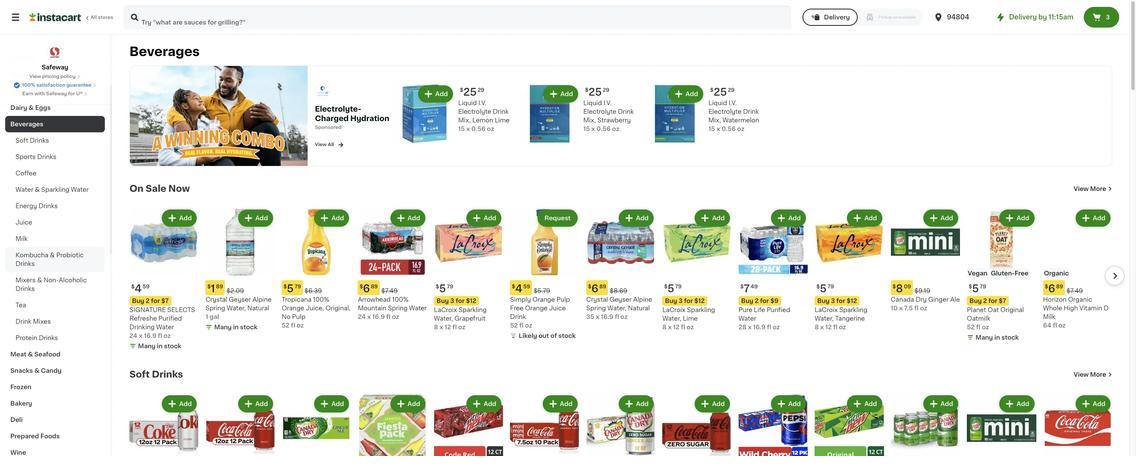 Task type: locate. For each thing, give the bounding box(es) containing it.
89 for 64 fl oz
[[1057, 285, 1064, 290]]

crystal for crystal geyser alpine spring water, natural 1 gal
[[206, 297, 227, 303]]

0 vertical spatial soft
[[16, 138, 28, 144]]

stock for 5
[[1002, 335, 1019, 341]]

6 buy from the left
[[970, 298, 982, 304]]

2 horizontal spatial 12
[[826, 325, 832, 331]]

view more for soft drinks
[[1074, 372, 1107, 378]]

& inside kombucha & probiotic drinks
[[50, 253, 55, 259]]

100%
[[22, 83, 35, 88], [313, 297, 329, 303], [392, 297, 409, 303]]

drink inside liquid i.v. electrolyte drink mix, lemon lime 15 x 0.56 oz
[[493, 109, 509, 115]]

1 geyser from the left
[[610, 297, 632, 303]]

4 up simply
[[515, 284, 523, 294]]

1 horizontal spatial lime
[[683, 316, 698, 322]]

2 geyser from the left
[[229, 297, 251, 303]]

2 horizontal spatial 6
[[1049, 284, 1056, 294]]

2 6 from the left
[[363, 284, 370, 294]]

0 vertical spatial free
[[1015, 271, 1029, 277]]

drink inside 'liquid i.v. electrolyte drink mix, watermelon 15 x 0.56 oz'
[[743, 109, 759, 115]]

$ 5 79 for tropicana 100% orange juice, original, no pulp 52 fl oz
[[284, 284, 301, 294]]

52 down oatmilk
[[967, 325, 975, 331]]

1 horizontal spatial pulp
[[557, 297, 570, 303]]

$12 for lacroix sparkling water, grapefruit 8 x 12 fl oz
[[466, 298, 477, 304]]

x inside signature selects refreshe purified drinking water 24 x 16.9 fl oz
[[139, 333, 142, 339]]

1 vertical spatial purified
[[159, 316, 182, 322]]

5 up lacroix sparkling water, grapefruit 8 x 12 fl oz
[[439, 284, 446, 294]]

1 vertical spatial free
[[510, 306, 524, 312]]

0 horizontal spatial buy 3 for $12
[[437, 298, 477, 304]]

3 25 from the left
[[714, 87, 727, 97]]

juice inside simply orange pulp free orange juice drink 52 fl oz
[[549, 306, 566, 312]]

3 electrolyte from the left
[[709, 109, 742, 115]]

6 for arrowhead
[[363, 284, 370, 294]]

sparkling for lacroix sparkling water, grapefruit 8 x 12 fl oz
[[459, 307, 487, 313]]

item carousel region
[[117, 204, 1125, 356]]

crystal
[[587, 297, 608, 303], [206, 297, 227, 303]]

alpine inside crystal geyser alpine spring water, natural 35 x 16.9 fl oz
[[633, 297, 653, 303]]

$ up simply
[[512, 285, 515, 290]]

& inside "link"
[[29, 105, 34, 111]]

1 vertical spatial many
[[976, 335, 993, 341]]

2 up 'signature'
[[146, 298, 150, 304]]

signature
[[130, 307, 166, 313]]

2 12 from the left
[[673, 325, 680, 331]]

$ 5 79 inside $5.79 original price: $6.39 element
[[284, 284, 301, 294]]

tropicana 100% orange juice, original, no pulp 52 fl oz
[[282, 297, 351, 329]]

1 horizontal spatial all
[[328, 142, 334, 147]]

snacks & candy link
[[5, 363, 105, 379]]

purified down selects
[[159, 316, 182, 322]]

many for 4
[[138, 344, 156, 350]]

geyser inside crystal geyser alpine spring water, natural 35 x 16.9 fl oz
[[610, 297, 632, 303]]

many down oatmilk
[[976, 335, 993, 341]]

geyser down $8.69
[[610, 297, 632, 303]]

1 buy from the left
[[132, 298, 144, 304]]

3 $ 5 79 from the left
[[664, 284, 682, 294]]

5 down vegan
[[973, 284, 979, 294]]

2 view more from the top
[[1074, 372, 1107, 378]]

liquid for liquid i.v. electrolyte drink mix, lemon lime
[[458, 100, 477, 106]]

1 vertical spatial 1
[[206, 314, 208, 320]]

1 $ 25 29 from the left
[[460, 87, 485, 97]]

product group
[[130, 208, 199, 353], [206, 208, 275, 334], [282, 208, 351, 330], [358, 208, 427, 322], [434, 208, 503, 332], [510, 208, 580, 342], [587, 208, 656, 322], [663, 208, 732, 332], [739, 208, 808, 332], [815, 208, 884, 332], [891, 208, 960, 313], [967, 208, 1037, 344], [1044, 208, 1113, 330], [130, 394, 199, 457], [206, 394, 275, 457], [282, 394, 351, 457], [358, 394, 427, 457], [434, 394, 503, 457], [510, 394, 580, 457], [587, 394, 656, 457], [663, 394, 732, 457], [739, 394, 808, 457], [815, 394, 884, 457], [891, 394, 960, 457], [967, 394, 1037, 457], [1044, 394, 1113, 457]]

3 $12 from the left
[[847, 298, 857, 304]]

1 horizontal spatial 24
[[358, 314, 366, 320]]

planet oat original oatmilk 52 fl oz
[[967, 307, 1024, 331]]

electrolyte inside liquid i.v. electrolyte drink mix, lemon lime 15 x 0.56 oz
[[458, 109, 492, 115]]

2 view more link from the top
[[1074, 371, 1113, 379]]

& left eggs
[[29, 105, 34, 111]]

1 $7.49 from the left
[[382, 288, 398, 294]]

water, for lacroix sparkling water, lime
[[663, 316, 682, 322]]

0.56 down lemon at the top
[[472, 126, 486, 132]]

$ up lacroix sparkling water, lime 8 x 12 fl oz
[[664, 285, 668, 290]]

mix, left lemon at the top
[[458, 117, 471, 123]]

29 for liquid i.v. electrolyte drink mix, strawberry
[[603, 88, 610, 93]]

1 $ 6 89 from the left
[[588, 284, 607, 294]]

1 horizontal spatial buy 2 for $7
[[970, 298, 1007, 304]]

2 vertical spatial many
[[138, 344, 156, 350]]

crystal down $ 1 89
[[206, 297, 227, 303]]

0 vertical spatial beverages
[[130, 45, 200, 58]]

1 vertical spatial view more link
[[1074, 371, 1113, 379]]

water, for lacroix sparkling water, tangerine
[[815, 316, 834, 322]]

buy up lacroix sparkling water, lime 8 x 12 fl oz
[[665, 298, 678, 304]]

drinks inside mixers & non-alcoholic drinks
[[16, 286, 35, 292]]

0 vertical spatial more
[[1091, 186, 1107, 192]]

None search field
[[123, 5, 792, 29]]

$12 up tangerine
[[847, 298, 857, 304]]

for inside 'link'
[[68, 92, 75, 96]]

59 up 'signature'
[[143, 285, 150, 290]]

spring down arrowhead
[[388, 306, 408, 312]]

i.v. up watermelon
[[729, 100, 737, 106]]

& for kombucha
[[50, 253, 55, 259]]

essentials
[[56, 72, 88, 78]]

2 horizontal spatial $12
[[847, 298, 857, 304]]

alpine down $6.89 original price: $8.69 'element'
[[633, 297, 653, 303]]

drink for strawberry
[[618, 109, 634, 115]]

$12 up lacroix sparkling water, lime 8 x 12 fl oz
[[695, 298, 705, 304]]

buy up planet
[[970, 298, 982, 304]]

drink inside liquid i.v. electrolyte drink mix, strawberry 15 x 0.56 oz
[[618, 109, 634, 115]]

mixers
[[16, 278, 36, 284]]

buy 3 for $12 up lacroix sparkling water, lime 8 x 12 fl oz
[[665, 298, 705, 304]]

1 12 from the left
[[445, 325, 451, 331]]

buy up pure
[[741, 298, 754, 304]]

& up energy drinks
[[35, 187, 40, 193]]

100% for 6
[[392, 297, 409, 303]]

2 crystal from the left
[[206, 297, 227, 303]]

view more link for on sale now
[[1074, 185, 1113, 193]]

3 spring from the left
[[388, 306, 408, 312]]

oz inside simply orange pulp free orange juice drink 52 fl oz
[[525, 323, 532, 329]]

1 horizontal spatial many in stock
[[214, 325, 258, 331]]

$1.89 original price: $2.09 element
[[206, 281, 275, 296]]

mix, for liquid i.v. electrolyte drink mix, watermelon
[[709, 117, 721, 123]]

1 horizontal spatial alpine
[[633, 297, 653, 303]]

3 $ 25 29 from the left
[[711, 87, 735, 97]]

89 inside 'element'
[[600, 285, 607, 290]]

2 horizontal spatial lacroix
[[815, 307, 838, 313]]

many in stock for 5
[[976, 335, 1019, 341]]

$ 4 59 up simply
[[512, 284, 530, 294]]

$ up liquid i.v. electrolyte drink mix, lemon lime 15 x 0.56 oz
[[460, 88, 464, 93]]

prepared foods
[[10, 434, 60, 440]]

mix, inside 'liquid i.v. electrolyte drink mix, watermelon 15 x 0.56 oz'
[[709, 117, 721, 123]]

79
[[295, 285, 301, 290], [447, 285, 454, 290], [676, 285, 682, 290], [828, 285, 834, 290], [980, 285, 987, 290]]

sparkling inside lacroix sparkling water, lime 8 x 12 fl oz
[[687, 307, 715, 313]]

1 15 from the left
[[458, 126, 465, 132]]

$ 25 29 up liquid i.v. electrolyte drink mix, strawberry 15 x 0.56 oz
[[585, 87, 610, 97]]

3 2 from the left
[[984, 298, 988, 304]]

1 $ 4 59 from the left
[[131, 284, 150, 294]]

1 electrolyte from the left
[[458, 109, 492, 115]]

many inside product group
[[214, 325, 232, 331]]

2 4 from the left
[[515, 284, 523, 294]]

25 up 'liquid i.v. electrolyte drink mix, watermelon 15 x 0.56 oz'
[[714, 87, 727, 97]]

fl
[[915, 306, 919, 312], [615, 314, 619, 320], [386, 314, 391, 320], [291, 323, 295, 329], [520, 323, 524, 329], [1053, 323, 1058, 329], [453, 325, 457, 331], [767, 325, 772, 331], [681, 325, 685, 331], [834, 325, 838, 331], [977, 325, 981, 331], [158, 333, 162, 339]]

0 vertical spatial soft drinks
[[16, 138, 49, 144]]

$ 25 29 up 'liquid i.v. electrolyte drink mix, watermelon 15 x 0.56 oz'
[[711, 87, 735, 97]]

3 89 from the left
[[371, 285, 378, 290]]

35
[[587, 314, 595, 320]]

now
[[168, 184, 190, 193]]

2 79 from the left
[[447, 285, 454, 290]]

water inside signature selects refreshe purified drinking water 24 x 16.9 fl oz
[[156, 325, 174, 331]]

1 buy 2 for $7 from the left
[[132, 298, 169, 304]]

mountain
[[358, 306, 387, 312]]

liquid up watermelon
[[709, 100, 727, 106]]

coffee
[[16, 171, 36, 177]]

probiotic
[[56, 253, 84, 259]]

0 horizontal spatial lacroix
[[434, 307, 457, 313]]

i.v. for watermelon
[[729, 100, 737, 106]]

8 inside lacroix sparkling water, lime 8 x 12 fl oz
[[663, 325, 667, 331]]

service type group
[[803, 9, 923, 26]]

5 up lacroix sparkling water, tangerine 8 x 12 fl oz
[[820, 284, 827, 294]]

4 for $5.79
[[515, 284, 523, 294]]

buy 2 for $9
[[741, 298, 779, 304]]

1 vertical spatial beverages
[[10, 121, 43, 127]]

2 5 from the left
[[439, 284, 446, 294]]

1 view more from the top
[[1074, 186, 1107, 192]]

&
[[29, 105, 34, 111], [35, 187, 40, 193], [50, 253, 55, 259], [37, 278, 42, 284], [28, 352, 33, 358], [34, 368, 39, 374]]

organic
[[1044, 271, 1069, 277], [1069, 297, 1093, 303]]

$12
[[466, 298, 477, 304], [695, 298, 705, 304], [847, 298, 857, 304]]

64
[[1044, 323, 1052, 329]]

buy 2 for $7
[[132, 298, 169, 304], [970, 298, 1007, 304]]

1 2 from the left
[[146, 298, 150, 304]]

$7 for 5
[[999, 298, 1007, 304]]

79 up lacroix sparkling water, lime 8 x 12 fl oz
[[676, 285, 682, 290]]

1 horizontal spatial milk
[[1044, 314, 1056, 320]]

1 view more link from the top
[[1074, 185, 1113, 193]]

15 for liquid i.v. electrolyte drink mix, watermelon 15 x 0.56 oz
[[709, 126, 715, 132]]

3 buy 3 for $12 from the left
[[818, 298, 857, 304]]

2 horizontal spatial 0.56
[[722, 126, 736, 132]]

29 for liquid i.v. electrolyte drink mix, lemon lime
[[478, 88, 485, 93]]

ale
[[951, 297, 960, 303]]

59 up simply
[[524, 285, 530, 290]]

1 horizontal spatial buy 3 for $12
[[665, 298, 705, 304]]

$ 5 79 up lacroix sparkling water, grapefruit 8 x 12 fl oz
[[436, 284, 454, 294]]

100% inside tropicana 100% orange juice, original, no pulp 52 fl oz
[[313, 297, 329, 303]]

lists
[[24, 25, 39, 31]]

6 inside 'element'
[[592, 284, 599, 294]]

original,
[[326, 306, 351, 312]]

i.v. for lemon
[[479, 100, 487, 106]]

mix, left strawberry
[[584, 117, 596, 123]]

79 up lacroix sparkling water, tangerine 8 x 12 fl oz
[[828, 285, 834, 290]]

$ inside $5.79 original price: $6.39 element
[[284, 285, 287, 290]]

spring inside arrowhead 100% mountain spring water 24 x 16.9 fl oz
[[388, 306, 408, 312]]

many in stock
[[214, 325, 258, 331], [976, 335, 1019, 341], [138, 344, 181, 350]]

mix, inside liquid i.v. electrolyte drink mix, strawberry 15 x 0.56 oz
[[584, 117, 596, 123]]

alpine for crystal geyser alpine spring water, natural 1 gal
[[253, 297, 272, 303]]

0 horizontal spatial $7
[[161, 298, 169, 304]]

15 for liquid i.v. electrolyte drink mix, strawberry 15 x 0.56 oz
[[584, 126, 590, 132]]

6 left $8.69
[[592, 284, 599, 294]]

stock down signature selects refreshe purified drinking water 24 x 16.9 fl oz
[[164, 344, 181, 350]]

7.5
[[905, 306, 913, 312]]

1 $7 from the left
[[161, 298, 169, 304]]

2 25 from the left
[[589, 87, 602, 97]]

0 vertical spatial many
[[214, 325, 232, 331]]

1 $6.89 original price: $7.49 element from the left
[[358, 281, 427, 296]]

lime
[[495, 117, 510, 123], [683, 316, 698, 322]]

0 horizontal spatial 12
[[445, 325, 451, 331]]

09
[[904, 285, 912, 290]]

1 vertical spatial pulp
[[292, 314, 306, 320]]

1 liquid from the left
[[458, 100, 477, 106]]

i.v. inside liquid i.v. electrolyte drink mix, strawberry 15 x 0.56 oz
[[604, 100, 612, 106]]

natural inside crystal geyser alpine spring water, natural 1 gal
[[247, 306, 269, 312]]

frozen link
[[5, 379, 105, 396]]

2 lacroix from the left
[[663, 307, 686, 313]]

1 vertical spatial soft drinks
[[130, 370, 183, 379]]

2 buy 3 for $12 from the left
[[665, 298, 705, 304]]

$ 6 89 left $8.69
[[588, 284, 607, 294]]

52 down simply
[[510, 323, 518, 329]]

bakery link
[[5, 396, 105, 412]]

1 horizontal spatial 4
[[515, 284, 523, 294]]

sparkling for lacroix sparkling water, lime 8 x 12 fl oz
[[687, 307, 715, 313]]

0 horizontal spatial juice
[[16, 220, 32, 226]]

$7.49 up 'high'
[[1067, 288, 1083, 294]]

buy up 'signature'
[[132, 298, 144, 304]]

oz inside 'liquid i.v. electrolyte drink mix, watermelon 15 x 0.56 oz'
[[738, 126, 745, 132]]

2 horizontal spatial i.v.
[[729, 100, 737, 106]]

liquid for liquid i.v. electrolyte drink mix, strawberry
[[584, 100, 602, 106]]

vegan gluten-free
[[968, 271, 1029, 277]]

1 horizontal spatial soft drinks link
[[130, 370, 183, 380]]

pulp right no
[[292, 314, 306, 320]]

6 up horizon in the right bottom of the page
[[1049, 284, 1056, 294]]

1 25 from the left
[[464, 87, 477, 97]]

2 59 from the left
[[524, 285, 530, 290]]

1 spring from the left
[[587, 306, 606, 312]]

3 i.v. from the left
[[729, 100, 737, 106]]

tea
[[16, 303, 26, 309]]

1 vertical spatial milk
[[1044, 314, 1056, 320]]

$ 25 29
[[460, 87, 485, 97], [585, 87, 610, 97], [711, 87, 735, 97]]

1 horizontal spatial 52
[[510, 323, 518, 329]]

$ 6 89 inside $6.89 original price: $8.69 'element'
[[588, 284, 607, 294]]

electrolyte for watermelon
[[709, 109, 742, 115]]

29 up liquid i.v. electrolyte drink mix, strawberry 15 x 0.56 oz
[[603, 88, 610, 93]]

pulp inside tropicana 100% orange juice, original, no pulp 52 fl oz
[[292, 314, 306, 320]]

2 $6.89 original price: $7.49 element from the left
[[1044, 281, 1113, 296]]

& inside mixers & non-alcoholic drinks
[[37, 278, 42, 284]]

1 alpine from the left
[[633, 297, 653, 303]]

52 inside tropicana 100% orange juice, original, no pulp 52 fl oz
[[282, 323, 290, 329]]

2 horizontal spatial many in stock
[[976, 335, 1019, 341]]

5 buy from the left
[[818, 298, 830, 304]]

& for meat
[[28, 352, 33, 358]]

🦃 turkey day essentials
[[10, 72, 88, 78]]

for up lacroix sparkling water, grapefruit 8 x 12 fl oz
[[456, 298, 465, 304]]

1 79 from the left
[[295, 285, 301, 290]]

more for on sale now
[[1091, 186, 1107, 192]]

0 horizontal spatial spring
[[206, 306, 225, 312]]

1 natural from the left
[[628, 306, 650, 312]]

delivery inside "link"
[[1010, 14, 1037, 20]]

liquid i.v. electrolyte drink mix, lemon lime 15 x 0.56 oz
[[458, 100, 510, 132]]

natural for crystal geyser alpine spring water, natural 35 x 16.9 fl oz
[[628, 306, 650, 312]]

2 mix, from the left
[[584, 117, 596, 123]]

buy up lacroix sparkling water, grapefruit 8 x 12 fl oz
[[437, 298, 449, 304]]

0 vertical spatial juice
[[16, 220, 32, 226]]

for inside product group
[[760, 298, 769, 304]]

liquid i.v. electrolyte drink mix, watermelon 15 x 0.56 oz
[[709, 100, 760, 132]]

1 vertical spatial organic
[[1069, 297, 1093, 303]]

1 4 from the left
[[135, 284, 142, 294]]

0 horizontal spatial $ 25 29
[[460, 87, 485, 97]]

1 mix, from the left
[[458, 117, 471, 123]]

fl inside lacroix sparkling water, lime 8 x 12 fl oz
[[681, 325, 685, 331]]

12 inside lacroix sparkling water, tangerine 8 x 12 fl oz
[[826, 325, 832, 331]]

signature selects refreshe purified drinking water 24 x 16.9 fl oz
[[130, 307, 195, 339]]

produce link
[[5, 83, 105, 100]]

geyser for gal
[[229, 297, 251, 303]]

earn with safeway for u® link
[[22, 91, 88, 98]]

2 2 from the left
[[755, 298, 759, 304]]

89 inside $ 1 89
[[216, 285, 223, 290]]

3 79 from the left
[[676, 285, 682, 290]]

2 29 from the left
[[603, 88, 610, 93]]

1 vertical spatial many in stock
[[976, 335, 1019, 341]]

buy inside product group
[[741, 298, 754, 304]]

1 vertical spatial view more
[[1074, 372, 1107, 378]]

25
[[464, 87, 477, 97], [589, 87, 602, 97], [714, 87, 727, 97]]

1 89 from the left
[[600, 285, 607, 290]]

89 left $8.69
[[600, 285, 607, 290]]

0 horizontal spatial mix,
[[458, 117, 471, 123]]

sparkling
[[41, 187, 69, 193], [459, 307, 487, 313], [687, 307, 715, 313], [840, 307, 868, 313]]

1 lacroix from the left
[[434, 307, 457, 313]]

24 inside arrowhead 100% mountain spring water 24 x 16.9 fl oz
[[358, 314, 366, 320]]

0.56 down watermelon
[[722, 126, 736, 132]]

water inside pure life purified water 28 x 16.9 fl oz
[[739, 316, 757, 322]]

16.9 down "drinking"
[[144, 333, 157, 339]]

2 $ 6 89 from the left
[[360, 284, 378, 294]]

0 horizontal spatial $6.89 original price: $7.49 element
[[358, 281, 427, 296]]

free inside simply orange pulp free orange juice drink 52 fl oz
[[510, 306, 524, 312]]

many down "drinking"
[[138, 344, 156, 350]]

0 horizontal spatial alpine
[[253, 297, 272, 303]]

2 $ 25 29 from the left
[[585, 87, 610, 97]]

28
[[739, 325, 747, 331]]

2 horizontal spatial $ 6 89
[[1045, 284, 1064, 294]]

3 buy from the left
[[741, 298, 754, 304]]

15 inside liquid i.v. electrolyte drink mix, lemon lime 15 x 0.56 oz
[[458, 126, 465, 132]]

$ left "$2.09"
[[207, 285, 211, 290]]

2 0.56 from the left
[[597, 126, 611, 132]]

4 79 from the left
[[828, 285, 834, 290]]

hydration
[[350, 115, 389, 122]]

$ 5 79
[[284, 284, 301, 294], [436, 284, 454, 294], [664, 284, 682, 294], [817, 284, 834, 294], [969, 284, 987, 294]]

4 $ 5 79 from the left
[[817, 284, 834, 294]]

$ 25 29 for liquid i.v. electrolyte drink mix, watermelon
[[711, 87, 735, 97]]

2 horizontal spatial 100%
[[392, 297, 409, 303]]

4 5 from the left
[[820, 284, 827, 294]]

0 horizontal spatial 24
[[130, 333, 137, 339]]

$ 5 79 up lacroix sparkling water, tangerine 8 x 12 fl oz
[[817, 284, 834, 294]]

snacks
[[10, 368, 33, 374]]

spring up gal
[[206, 306, 225, 312]]

delivery button
[[803, 9, 858, 26]]

0 horizontal spatial natural
[[247, 306, 269, 312]]

3 lacroix from the left
[[815, 307, 838, 313]]

$ 4 59
[[131, 284, 150, 294], [512, 284, 530, 294]]

2 horizontal spatial electrolyte
[[709, 109, 742, 115]]

spring inside crystal geyser alpine spring water, natural 35 x 16.9 fl oz
[[587, 306, 606, 312]]

$5.79 original price: $6.39 element
[[282, 281, 351, 296]]

1 horizontal spatial many
[[214, 325, 232, 331]]

1 crystal from the left
[[587, 297, 608, 303]]

29
[[478, 88, 485, 93], [603, 88, 610, 93], [728, 88, 735, 93]]

buy up lacroix sparkling water, tangerine 8 x 12 fl oz
[[818, 298, 830, 304]]

x inside crystal geyser alpine spring water, natural 35 x 16.9 fl oz
[[596, 314, 600, 320]]

1 buy 3 for $12 from the left
[[437, 298, 477, 304]]

& right meat
[[28, 352, 33, 358]]

2 liquid from the left
[[584, 100, 602, 106]]

3 6 from the left
[[1049, 284, 1056, 294]]

2 up life
[[755, 298, 759, 304]]

1 5 from the left
[[287, 284, 294, 294]]

3 15 from the left
[[709, 126, 715, 132]]

natural inside crystal geyser alpine spring water, natural 35 x 16.9 fl oz
[[628, 306, 650, 312]]

16.9 inside arrowhead 100% mountain spring water 24 x 16.9 fl oz
[[372, 314, 385, 320]]

whole
[[1044, 306, 1063, 312]]

4 buy from the left
[[665, 298, 678, 304]]

$ 5 79 up lacroix sparkling water, lime 8 x 12 fl oz
[[664, 284, 682, 294]]

x inside 'liquid i.v. electrolyte drink mix, watermelon 15 x 0.56 oz'
[[717, 126, 721, 132]]

16.9 right "35"
[[601, 314, 614, 320]]

stock
[[240, 325, 258, 331], [559, 333, 576, 339], [1002, 335, 1019, 341], [164, 344, 181, 350]]

2 electrolyte from the left
[[584, 109, 617, 115]]

juice down $5.79
[[549, 306, 566, 312]]

day
[[42, 72, 55, 78]]

6 for horizon
[[1049, 284, 1056, 294]]

$ 25 29 for liquid i.v. electrolyte drink mix, lemon lime
[[460, 87, 485, 97]]

1 i.v. from the left
[[479, 100, 487, 106]]

for up 'signature'
[[151, 298, 160, 304]]

geyser
[[610, 297, 632, 303], [229, 297, 251, 303]]

buy 2 for $7 for 4
[[132, 298, 169, 304]]

simply
[[510, 297, 531, 303]]

1 horizontal spatial 59
[[524, 285, 530, 290]]

$ 4 59 for buy 2 for $7
[[131, 284, 150, 294]]

$ 25 29 for liquid i.v. electrolyte drink mix, strawberry
[[585, 87, 610, 97]]

oz inside liquid i.v. electrolyte drink mix, lemon lime 15 x 0.56 oz
[[487, 126, 494, 132]]

view for soft drinks's view more link
[[1074, 372, 1089, 378]]

1 6 from the left
[[592, 284, 599, 294]]

juice,
[[306, 306, 324, 312]]

89 up arrowhead
[[371, 285, 378, 290]]

2 alpine from the left
[[253, 297, 272, 303]]

water inside arrowhead 100% mountain spring water 24 x 16.9 fl oz
[[409, 306, 427, 312]]

0 vertical spatial view more link
[[1074, 185, 1113, 193]]

$ 6 89 for crystal
[[588, 284, 607, 294]]

2 horizontal spatial 52
[[967, 325, 975, 331]]

79 for lacroix sparkling water, lime 8 x 12 fl oz
[[676, 285, 682, 290]]

59 for $5.79
[[524, 285, 530, 290]]

drink up strawberry
[[618, 109, 634, 115]]

milk up kombucha
[[16, 236, 28, 242]]

0 horizontal spatial $ 4 59
[[131, 284, 150, 294]]

4 up 'signature'
[[135, 284, 142, 294]]

1 horizontal spatial $12
[[695, 298, 705, 304]]

2 horizontal spatial mix,
[[709, 117, 721, 123]]

water & sparkling water link
[[5, 182, 105, 198]]

crystal inside crystal geyser alpine spring water, natural 1 gal
[[206, 297, 227, 303]]

8 inside lacroix sparkling water, tangerine 8 x 12 fl oz
[[815, 325, 819, 331]]

5
[[287, 284, 294, 294], [439, 284, 446, 294], [668, 284, 675, 294], [820, 284, 827, 294], [973, 284, 979, 294]]

12
[[445, 325, 451, 331], [673, 325, 680, 331], [826, 325, 832, 331]]

oz inside liquid i.v. electrolyte drink mix, strawberry 15 x 0.56 oz
[[612, 126, 620, 132]]

2 for 7
[[755, 298, 759, 304]]

product group containing 1
[[206, 208, 275, 334]]

for for pure life purified water
[[760, 298, 769, 304]]

2 up planet
[[984, 298, 988, 304]]

3 29 from the left
[[728, 88, 735, 93]]

many in stock down planet oat original oatmilk 52 fl oz on the bottom of the page
[[976, 335, 1019, 341]]

many in stock down signature selects refreshe purified drinking water 24 x 16.9 fl oz
[[138, 344, 181, 350]]

water, inside lacroix sparkling water, lime 8 x 12 fl oz
[[663, 316, 682, 322]]

view for on sale now's view more link
[[1074, 186, 1089, 192]]

1 horizontal spatial liquid
[[584, 100, 602, 106]]

alpine for crystal geyser alpine spring water, natural 35 x 16.9 fl oz
[[633, 297, 653, 303]]

4 89 from the left
[[1057, 285, 1064, 290]]

5 up tropicana
[[287, 284, 294, 294]]

0 vertical spatial many in stock
[[214, 325, 258, 331]]

canada
[[891, 297, 915, 303]]

electrolyte
[[458, 109, 492, 115], [584, 109, 617, 115], [709, 109, 742, 115]]

1 vertical spatial in
[[995, 335, 1001, 341]]

1 horizontal spatial delivery
[[1010, 14, 1037, 20]]

& left candy
[[34, 368, 39, 374]]

buy 2 for $7 up oat
[[970, 298, 1007, 304]]

8 inside lacroix sparkling water, grapefruit 8 x 12 fl oz
[[434, 325, 438, 331]]

drink up lemon at the top
[[493, 109, 509, 115]]

electrolyte inside liquid i.v. electrolyte drink mix, strawberry 15 x 0.56 oz
[[584, 109, 617, 115]]

earn with safeway for u®
[[22, 92, 83, 96]]

candy
[[41, 368, 61, 374]]

soft
[[16, 138, 28, 144], [130, 370, 150, 379]]

0 vertical spatial all
[[91, 15, 97, 20]]

1 horizontal spatial lacroix
[[663, 307, 686, 313]]

0 horizontal spatial 59
[[143, 285, 150, 290]]

1 horizontal spatial geyser
[[610, 297, 632, 303]]

1 more from the top
[[1091, 186, 1107, 192]]

16.9 inside signature selects refreshe purified drinking water 24 x 16.9 fl oz
[[144, 333, 157, 339]]

2 $ 4 59 from the left
[[512, 284, 530, 294]]

spring for x
[[587, 306, 606, 312]]

0 horizontal spatial free
[[510, 306, 524, 312]]

2 $7.49 from the left
[[1067, 288, 1083, 294]]

8
[[896, 284, 903, 294], [434, 325, 438, 331], [663, 325, 667, 331], [815, 325, 819, 331]]

1 0.56 from the left
[[472, 126, 486, 132]]

water & sparkling water
[[16, 187, 89, 193]]

lacroix for grapefruit
[[434, 307, 457, 313]]

1 $ 5 79 from the left
[[284, 284, 301, 294]]

spo
[[315, 125, 325, 130]]

2 horizontal spatial buy 3 for $12
[[818, 298, 857, 304]]

1 vertical spatial juice
[[549, 306, 566, 312]]

meat & seafood link
[[5, 347, 105, 363]]

$ left 49
[[741, 285, 744, 290]]

view all
[[315, 142, 334, 147]]

52 for simply orange pulp free orange juice drink 52 fl oz
[[510, 323, 518, 329]]

for left u®
[[68, 92, 75, 96]]

29 up liquid i.v. electrolyte drink mix, lemon lime 15 x 0.56 oz
[[478, 88, 485, 93]]

$ up horizon in the right bottom of the page
[[1045, 285, 1049, 290]]

natural for crystal geyser alpine spring water, natural 1 gal
[[247, 306, 269, 312]]

stock down crystal geyser alpine spring water, natural 1 gal
[[240, 325, 258, 331]]

1 horizontal spatial 1
[[211, 284, 215, 294]]

1 horizontal spatial crystal
[[587, 297, 608, 303]]

delivery
[[1010, 14, 1037, 20], [824, 14, 850, 20]]

sparkling inside lacroix sparkling water, grapefruit 8 x 12 fl oz
[[459, 307, 487, 313]]

$7.49 up arrowhead 100% mountain spring water 24 x 16.9 fl oz
[[382, 288, 398, 294]]

1 29 from the left
[[478, 88, 485, 93]]

$ 5 79 for lacroix sparkling water, lime 8 x 12 fl oz
[[664, 284, 682, 294]]

1 vertical spatial all
[[328, 142, 334, 147]]

purified inside pure life purified water 28 x 16.9 fl oz
[[767, 307, 791, 313]]

soft drinks link for soft drinks's view more link
[[130, 370, 183, 380]]

$ inside $ 8 09 $9.19 canada dry ginger ale 10 x 7.5 fl oz
[[893, 285, 896, 290]]

2 $ 5 79 from the left
[[436, 284, 454, 294]]

fl inside arrowhead 100% mountain spring water 24 x 16.9 fl oz
[[386, 314, 391, 320]]

2 buy 2 for $7 from the left
[[970, 298, 1007, 304]]

0 horizontal spatial 4
[[135, 284, 142, 294]]

2 inside product group
[[755, 298, 759, 304]]

2 spring from the left
[[206, 306, 225, 312]]

lacroix inside lacroix sparkling water, lime 8 x 12 fl oz
[[663, 307, 686, 313]]

0 horizontal spatial $ 6 89
[[360, 284, 378, 294]]

many
[[214, 325, 232, 331], [976, 335, 993, 341], [138, 344, 156, 350]]

$ down vegan
[[969, 285, 973, 290]]

2 natural from the left
[[247, 306, 269, 312]]

all
[[91, 15, 97, 20], [328, 142, 334, 147]]

non-
[[44, 278, 59, 284]]

spring inside crystal geyser alpine spring water, natural 1 gal
[[206, 306, 225, 312]]

0 vertical spatial purified
[[767, 307, 791, 313]]

buy 2 for $7 for 5
[[970, 298, 1007, 304]]

crystal inside crystal geyser alpine spring water, natural 35 x 16.9 fl oz
[[587, 297, 608, 303]]

milk inside horizon organic whole high vitamin d milk 64 fl oz
[[1044, 314, 1056, 320]]

1 horizontal spatial 100%
[[313, 297, 329, 303]]

many down gal
[[214, 325, 232, 331]]

89 up horizon in the right bottom of the page
[[1057, 285, 1064, 290]]

1 horizontal spatial 2
[[755, 298, 759, 304]]

in for 1
[[233, 325, 239, 331]]

0 horizontal spatial 6
[[363, 284, 370, 294]]

0 vertical spatial 24
[[358, 314, 366, 320]]

in inside product group
[[233, 325, 239, 331]]

view for view pricing policy link
[[29, 74, 41, 79]]

0 vertical spatial in
[[233, 325, 239, 331]]

$6.89 original price: $7.49 element up arrowhead 100% mountain spring water 24 x 16.9 fl oz
[[358, 281, 427, 296]]

3 12 from the left
[[826, 325, 832, 331]]

1 horizontal spatial spring
[[388, 306, 408, 312]]

wine
[[10, 450, 26, 456]]

4
[[135, 284, 142, 294], [515, 284, 523, 294]]

buy 3 for $12 up lacroix sparkling water, grapefruit 8 x 12 fl oz
[[437, 298, 477, 304]]

0 horizontal spatial 100%
[[22, 83, 35, 88]]

2 more from the top
[[1091, 372, 1107, 378]]

0 horizontal spatial 52
[[282, 323, 290, 329]]

buy 3 for $12 up lacroix sparkling water, tangerine 8 x 12 fl oz
[[818, 298, 857, 304]]

free down simply
[[510, 306, 524, 312]]

0 horizontal spatial 1
[[206, 314, 208, 320]]

3 $ 6 89 from the left
[[1045, 284, 1064, 294]]

0 horizontal spatial many in stock
[[138, 344, 181, 350]]

fl inside planet oat original oatmilk 52 fl oz
[[977, 325, 981, 331]]

on sale now link
[[130, 184, 190, 194]]

electrolyte up lemon at the top
[[458, 109, 492, 115]]

0 horizontal spatial $7.49
[[382, 288, 398, 294]]

kombucha & probiotic drinks link
[[5, 247, 105, 272]]

stock for 4
[[164, 344, 181, 350]]

buy for lacroix sparkling water, lime
[[665, 298, 678, 304]]

1 $12 from the left
[[466, 298, 477, 304]]

0 horizontal spatial 2
[[146, 298, 150, 304]]

crystal up "35"
[[587, 297, 608, 303]]

$6.89 original price: $7.49 element
[[358, 281, 427, 296], [1044, 281, 1113, 296]]

2 horizontal spatial 2
[[984, 298, 988, 304]]

$6.89 original price: $7.49 element for organic
[[1044, 281, 1113, 296]]

1 59 from the left
[[143, 285, 150, 290]]

more
[[1091, 186, 1107, 192], [1091, 372, 1107, 378]]

free up original
[[1015, 271, 1029, 277]]

1 vertical spatial soft drinks link
[[130, 370, 183, 380]]

2 15 from the left
[[584, 126, 590, 132]]

water, inside lacroix sparkling water, grapefruit 8 x 12 fl oz
[[434, 316, 453, 322]]

0 horizontal spatial many
[[138, 344, 156, 350]]

lacroix for lime
[[663, 307, 686, 313]]

organic up horizon in the right bottom of the page
[[1044, 271, 1069, 277]]

1 horizontal spatial 25
[[589, 87, 602, 97]]

organic up 'high'
[[1069, 297, 1093, 303]]

eggs
[[35, 105, 51, 111]]

3 5 from the left
[[668, 284, 675, 294]]

oatmilk
[[967, 316, 991, 322]]

3 mix, from the left
[[709, 117, 721, 123]]

3 liquid from the left
[[709, 100, 727, 106]]

lists link
[[5, 19, 105, 37]]

$6.89 original price: $8.69 element
[[587, 281, 656, 296]]

in for 4
[[157, 344, 163, 350]]

2 buy from the left
[[437, 298, 449, 304]]

2 $7 from the left
[[999, 298, 1007, 304]]

add
[[435, 91, 448, 97], [561, 91, 573, 97], [686, 91, 698, 97], [179, 215, 192, 221], [255, 215, 268, 221], [332, 215, 344, 221], [408, 215, 420, 221], [484, 215, 497, 221], [636, 215, 649, 221], [712, 215, 725, 221], [789, 215, 801, 221], [865, 215, 877, 221], [941, 215, 954, 221], [1017, 215, 1030, 221], [1093, 215, 1106, 221], [179, 402, 192, 408], [255, 402, 268, 408], [332, 402, 344, 408], [408, 402, 420, 408], [484, 402, 497, 408], [560, 402, 573, 408], [636, 402, 649, 408], [712, 402, 725, 408], [789, 402, 801, 408], [865, 402, 877, 408], [941, 402, 954, 408], [1017, 402, 1030, 408], [1093, 402, 1106, 408]]

drink
[[493, 109, 509, 115], [618, 109, 634, 115], [743, 109, 759, 115], [510, 314, 526, 320], [16, 319, 31, 325]]

5 for tropicana 100% orange juice, original, no pulp 52 fl oz
[[287, 284, 294, 294]]

$ left "09"
[[893, 285, 896, 290]]

safeway inside 'link'
[[46, 92, 67, 96]]

$12 up grapefruit
[[466, 298, 477, 304]]

0 horizontal spatial all
[[91, 15, 97, 20]]

lacroix inside lacroix sparkling water, grapefruit 8 x 12 fl oz
[[434, 307, 457, 313]]

water, inside lacroix sparkling water, tangerine 8 x 12 fl oz
[[815, 316, 834, 322]]

all down nsored
[[328, 142, 334, 147]]



Task type: describe. For each thing, give the bounding box(es) containing it.
5 for lacroix sparkling water, lime 8 x 12 fl oz
[[668, 284, 675, 294]]

79 for lacroix sparkling water, tangerine 8 x 12 fl oz
[[828, 285, 834, 290]]

many in stock for 4
[[138, 344, 181, 350]]

crystal for crystal geyser alpine spring water, natural 35 x 16.9 fl oz
[[587, 297, 608, 303]]

mix, for liquid i.v. electrolyte drink mix, strawberry
[[584, 117, 596, 123]]

$ up 'liquid i.v. electrolyte drink mix, watermelon 15 x 0.56 oz'
[[711, 88, 714, 93]]

mixers & non-alcoholic drinks link
[[5, 272, 105, 297]]

safeway link
[[42, 45, 68, 72]]

oz inside horizon organic whole high vitamin d milk 64 fl oz
[[1059, 323, 1066, 329]]

protein drinks link
[[5, 330, 105, 347]]

$ up liquid i.v. electrolyte drink mix, strawberry 15 x 0.56 oz
[[585, 88, 589, 93]]

alcoholic
[[59, 278, 87, 284]]

all stores
[[91, 15, 113, 20]]

3 inside button
[[1106, 14, 1110, 20]]

3 for lacroix sparkling water, tangerine
[[831, 298, 835, 304]]

1 horizontal spatial soft
[[130, 370, 150, 379]]

many for 1
[[214, 325, 232, 331]]

12 for tangerine
[[826, 325, 832, 331]]

fl inside signature selects refreshe purified drinking water 24 x 16.9 fl oz
[[158, 333, 162, 339]]

fl inside pure life purified water 28 x 16.9 fl oz
[[767, 325, 772, 331]]

5 for lacroix sparkling water, tangerine 8 x 12 fl oz
[[820, 284, 827, 294]]

gal
[[210, 314, 219, 320]]

$ inside $4.59 original price: $5.79 element
[[512, 285, 515, 290]]

tropicana
[[282, 297, 312, 303]]

buy 3 for $12 for grapefruit
[[437, 298, 477, 304]]

juice inside 'juice' link
[[16, 220, 32, 226]]

satisfaction
[[36, 83, 65, 88]]

52 for tropicana 100% orange juice, original, no pulp 52 fl oz
[[282, 323, 290, 329]]

sparkling for lacroix sparkling water, tangerine 8 x 12 fl oz
[[840, 307, 868, 313]]

$ up lacroix sparkling water, tangerine 8 x 12 fl oz
[[817, 285, 820, 290]]

for for signature selects refreshe purified drinking water
[[151, 298, 160, 304]]

x inside lacroix sparkling water, grapefruit 8 x 12 fl oz
[[440, 325, 443, 331]]

oz inside signature selects refreshe purified drinking water 24 x 16.9 fl oz
[[164, 333, 171, 339]]

$ 8 09 $9.19 canada dry ginger ale 10 x 7.5 fl oz
[[891, 284, 960, 312]]

recipes link
[[5, 51, 105, 67]]

fl inside lacroix sparkling water, grapefruit 8 x 12 fl oz
[[453, 325, 457, 331]]

many in stock for 1
[[214, 325, 258, 331]]

oz inside lacroix sparkling water, grapefruit 8 x 12 fl oz
[[458, 325, 466, 331]]

89 for 1 gal
[[216, 285, 223, 290]]

buy for signature selects refreshe purified drinking water
[[132, 298, 144, 304]]

planet
[[967, 307, 987, 313]]

energy
[[16, 203, 37, 209]]

100% for 5
[[313, 297, 329, 303]]

request button
[[539, 211, 577, 226]]

request
[[545, 215, 571, 221]]

& for snacks
[[34, 368, 39, 374]]

vegan
[[968, 271, 988, 277]]

8 for lacroix sparkling water, grapefruit 8 x 12 fl oz
[[434, 325, 438, 331]]

instacart logo image
[[29, 12, 81, 22]]

likely out of stock
[[519, 333, 576, 339]]

0.56 inside liquid i.v. electrolyte drink mix, lemon lime 15 x 0.56 oz
[[472, 126, 486, 132]]

x inside lacroix sparkling water, lime 8 x 12 fl oz
[[668, 325, 672, 331]]

$ inside $ 1 89
[[207, 285, 211, 290]]

water, inside crystal geyser alpine spring water, natural 1 gal
[[227, 306, 246, 312]]

drink inside simply orange pulp free orange juice drink 52 fl oz
[[510, 314, 526, 320]]

0.56 for liquid i.v. electrolyte drink mix, watermelon 15 x 0.56 oz
[[722, 126, 736, 132]]

spring for gal
[[206, 306, 225, 312]]

simply orange pulp free orange juice drink 52 fl oz
[[510, 297, 570, 329]]

protein
[[16, 335, 37, 341]]

meat
[[10, 352, 26, 358]]

drinking
[[130, 325, 155, 331]]

crystal geyser alpine spring water, natural 35 x 16.9 fl oz
[[587, 297, 653, 320]]

geyser for x
[[610, 297, 632, 303]]

for for lacroix sparkling water, grapefruit
[[456, 298, 465, 304]]

seafood
[[34, 352, 60, 358]]

$ 6 89 for horizon
[[1045, 284, 1064, 294]]

oz inside lacroix sparkling water, lime 8 x 12 fl oz
[[687, 325, 694, 331]]

fl inside tropicana 100% orange juice, original, no pulp 52 fl oz
[[291, 323, 295, 329]]

52 inside planet oat original oatmilk 52 fl oz
[[967, 325, 975, 331]]

dry
[[916, 297, 927, 303]]

milk link
[[5, 231, 105, 247]]

6 for crystal
[[592, 284, 599, 294]]

kombucha
[[16, 253, 48, 259]]

buy for lacroix sparkling water, grapefruit
[[437, 298, 449, 304]]

spring for 16.9
[[388, 306, 408, 312]]

🦃
[[10, 72, 18, 78]]

with
[[34, 92, 45, 96]]

2 for 4
[[146, 298, 150, 304]]

fl inside crystal geyser alpine spring water, natural 35 x 16.9 fl oz
[[615, 314, 619, 320]]

oz inside arrowhead 100% mountain spring water 24 x 16.9 fl oz
[[392, 314, 399, 320]]

delivery for delivery
[[824, 14, 850, 20]]

1 horizontal spatial soft drinks
[[130, 370, 183, 379]]

8 inside $ 8 09 $9.19 canada dry ginger ale 10 x 7.5 fl oz
[[896, 284, 903, 294]]

recipes
[[10, 56, 36, 62]]

$ up 'signature'
[[131, 285, 135, 290]]

grapefruit
[[455, 316, 486, 322]]

view more link for soft drinks
[[1074, 371, 1113, 379]]

view pricing policy
[[29, 74, 76, 79]]

29 for liquid i.v. electrolyte drink mix, watermelon
[[728, 88, 735, 93]]

more for soft drinks
[[1091, 372, 1107, 378]]

for for lacroix sparkling water, tangerine
[[837, 298, 846, 304]]

lime inside lacroix sparkling water, lime 8 x 12 fl oz
[[683, 316, 698, 322]]

liquid i.v. electrolyte drink mix, strawberry 15 x 0.56 oz
[[584, 100, 634, 132]]

$4.59 original price: $5.79 element
[[510, 281, 580, 296]]

$12 for lacroix sparkling water, lime 8 x 12 fl oz
[[695, 298, 705, 304]]

fl inside $ 8 09 $9.19 canada dry ginger ale 10 x 7.5 fl oz
[[915, 306, 919, 312]]

mix, for liquid i.v. electrolyte drink mix, lemon lime
[[458, 117, 471, 123]]

stock right of
[[559, 333, 576, 339]]

$12 for lacroix sparkling water, tangerine 8 x 12 fl oz
[[847, 298, 857, 304]]

fl inside horizon organic whole high vitamin d milk 64 fl oz
[[1053, 323, 1058, 329]]

energy drinks
[[16, 203, 58, 209]]

🦃 turkey day essentials link
[[5, 67, 105, 83]]

8 for lacroix sparkling water, lime 8 x 12 fl oz
[[663, 325, 667, 331]]

all stores link
[[29, 5, 114, 29]]

0 horizontal spatial soft
[[16, 138, 28, 144]]

mixers & non-alcoholic drinks
[[16, 278, 87, 292]]

lacroix sparkling water, tangerine 8 x 12 fl oz
[[815, 307, 868, 331]]

x inside pure life purified water 28 x 16.9 fl oz
[[748, 325, 752, 331]]

selects
[[167, 307, 195, 313]]

4 for buy 2 for $7
[[135, 284, 142, 294]]

24 inside signature selects refreshe purified drinking water 24 x 16.9 fl oz
[[130, 333, 137, 339]]

arrowhead 100% mountain spring water 24 x 16.9 fl oz
[[358, 297, 427, 320]]

buy for lacroix sparkling water, tangerine
[[818, 298, 830, 304]]

$8.09 original price: $9.19 element
[[891, 281, 960, 296]]

$ up lacroix sparkling water, grapefruit 8 x 12 fl oz
[[436, 285, 439, 290]]

$6.39
[[305, 288, 322, 294]]

gluten-
[[991, 271, 1015, 277]]

Search field
[[124, 6, 791, 28]]

produce
[[10, 88, 37, 95]]

kombucha & probiotic drinks
[[16, 253, 84, 267]]

delivery by 11:15am
[[1010, 14, 1074, 20]]

many for 5
[[976, 335, 993, 341]]

8 for lacroix sparkling water, tangerine 8 x 12 fl oz
[[815, 325, 819, 331]]

$ 4 59 for $5.79
[[512, 284, 530, 294]]

2 for 5
[[984, 298, 988, 304]]

$8.69
[[610, 288, 628, 294]]

10
[[891, 306, 898, 312]]

orange inside tropicana 100% orange juice, original, no pulp 52 fl oz
[[282, 306, 304, 312]]

0 horizontal spatial soft drinks
[[16, 138, 49, 144]]

16.9 inside pure life purified water 28 x 16.9 fl oz
[[753, 325, 766, 331]]

16.9 inside crystal geyser alpine spring water, natural 35 x 16.9 fl oz
[[601, 314, 614, 320]]

mixes
[[33, 319, 51, 325]]

$ 5 79 for lacroix sparkling water, tangerine 8 x 12 fl oz
[[817, 284, 834, 294]]

for for planet oat original oatmilk
[[989, 298, 998, 304]]

fl inside lacroix sparkling water, tangerine 8 x 12 fl oz
[[834, 325, 838, 331]]

charged
[[315, 115, 349, 122]]

lime inside liquid i.v. electrolyte drink mix, lemon lime 15 x 0.56 oz
[[495, 117, 510, 123]]

oz inside $ 8 09 $9.19 canada dry ginger ale 10 x 7.5 fl oz
[[920, 306, 928, 312]]

1 inside crystal geyser alpine spring water, natural 1 gal
[[206, 314, 208, 320]]

oz inside tropicana 100% orange juice, original, no pulp 52 fl oz
[[297, 323, 304, 329]]

in for 5
[[995, 335, 1001, 341]]

buy 3 for $12 for lime
[[665, 298, 705, 304]]

original
[[1001, 307, 1024, 313]]

a winning combo. real flavor. real hydrating. image
[[130, 66, 308, 166]]

0 vertical spatial safeway
[[42, 64, 68, 70]]

wine link
[[5, 445, 105, 457]]

turkey
[[20, 72, 41, 78]]

horizon
[[1044, 297, 1067, 303]]

water, for lacroix sparkling water, grapefruit
[[434, 316, 453, 322]]

& for dairy
[[29, 105, 34, 111]]

oz inside lacroix sparkling water, tangerine 8 x 12 fl oz
[[839, 325, 847, 331]]

100% inside button
[[22, 83, 35, 88]]

lacroix sparkling water, lime 8 x 12 fl oz
[[663, 307, 715, 331]]

25 for liquid i.v. electrolyte drink mix, strawberry
[[589, 87, 602, 97]]

$2.09
[[227, 288, 244, 294]]

dairy & eggs
[[10, 105, 51, 111]]

drink down tea
[[16, 319, 31, 325]]

x inside liquid i.v. electrolyte drink mix, strawberry 15 x 0.56 oz
[[592, 126, 595, 132]]

59 for buy 2 for $7
[[143, 285, 150, 290]]

3 for lacroix sparkling water, lime
[[679, 298, 683, 304]]

product group containing 7
[[739, 208, 808, 332]]

25 for liquid i.v. electrolyte drink mix, watermelon
[[714, 87, 727, 97]]

protein drinks
[[16, 335, 58, 341]]

electrolyte for strawberry
[[584, 109, 617, 115]]

$ up arrowhead
[[360, 285, 363, 290]]

sale
[[146, 184, 166, 193]]

$ 1 89
[[207, 284, 223, 294]]

electrolyte-
[[315, 106, 361, 113]]

water, inside crystal geyser alpine spring water, natural 35 x 16.9 fl oz
[[608, 306, 627, 312]]

no
[[282, 314, 291, 320]]

x inside liquid i.v. electrolyte drink mix, lemon lime 15 x 0.56 oz
[[467, 126, 470, 132]]

lacroix for tangerine
[[815, 307, 838, 313]]

$ 6 89 for arrowhead
[[360, 284, 378, 294]]

x inside lacroix sparkling water, tangerine 8 x 12 fl oz
[[821, 325, 824, 331]]

& for mixers
[[37, 278, 42, 284]]

89 for 35 x 16.9 fl oz
[[600, 285, 607, 290]]

liquid for liquid i.v. electrolyte drink mix, watermelon
[[709, 100, 727, 106]]

0 horizontal spatial milk
[[16, 236, 28, 242]]

vitamin
[[1080, 306, 1103, 312]]

buy 3 for $12 for tangerine
[[818, 298, 857, 304]]

oz inside crystal geyser alpine spring water, natural 35 x 16.9 fl oz
[[621, 314, 628, 320]]

drinks inside kombucha & probiotic drinks
[[16, 261, 35, 267]]

out
[[539, 333, 549, 339]]

oz inside pure life purified water 28 x 16.9 fl oz
[[773, 325, 780, 331]]

49
[[751, 285, 758, 290]]

safeway logo image
[[47, 45, 63, 61]]

$7.49 for 100%
[[382, 288, 398, 294]]

0 horizontal spatial beverages
[[10, 121, 43, 127]]

1 horizontal spatial beverages
[[130, 45, 200, 58]]

organic inside horizon organic whole high vitamin d milk 64 fl oz
[[1069, 297, 1093, 303]]

purified inside signature selects refreshe purified drinking water 24 x 16.9 fl oz
[[159, 316, 182, 322]]

pulp inside simply orange pulp free orange juice drink 52 fl oz
[[557, 297, 570, 303]]

tangerine
[[836, 316, 865, 322]]

x inside $ 8 09 $9.19 canada dry ginger ale 10 x 7.5 fl oz
[[900, 306, 903, 312]]

snacks & candy
[[10, 368, 61, 374]]

x inside arrowhead 100% mountain spring water 24 x 16.9 fl oz
[[367, 314, 371, 320]]

policy
[[60, 74, 76, 79]]

orange down $5.79
[[533, 297, 555, 303]]

0 vertical spatial 1
[[211, 284, 215, 294]]

oat
[[988, 307, 999, 313]]

5 $ 5 79 from the left
[[969, 284, 987, 294]]

by
[[1039, 14, 1047, 20]]

orange down simply
[[525, 306, 548, 312]]

product group containing 8
[[891, 208, 960, 313]]

i.v. for strawberry
[[604, 100, 612, 106]]

0 vertical spatial organic
[[1044, 271, 1069, 277]]

crystal geyser alpine spring water, natural 1 gal
[[206, 297, 272, 320]]

drink for watermelon
[[743, 109, 759, 115]]

electrolyte for lemon
[[458, 109, 492, 115]]

guarantee
[[66, 83, 91, 88]]

$6.89 original price: $7.49 element for 100%
[[358, 281, 427, 296]]

all inside "all stores" link
[[91, 15, 97, 20]]

5 79 from the left
[[980, 285, 987, 290]]

u®
[[76, 92, 83, 96]]

12 for grapefruit
[[445, 325, 451, 331]]

arrowhead
[[358, 297, 391, 303]]

likely
[[519, 333, 537, 339]]

fl inside simply orange pulp free orange juice drink 52 fl oz
[[520, 323, 524, 329]]

sports
[[16, 154, 36, 160]]

life
[[754, 307, 766, 313]]

$ inside $ 7 49
[[741, 285, 744, 290]]

buy for pure life purified water
[[741, 298, 754, 304]]

1 horizontal spatial free
[[1015, 271, 1029, 277]]

stock for 1
[[240, 325, 258, 331]]

delivery by 11:15am link
[[996, 12, 1074, 22]]

& for water
[[35, 187, 40, 193]]

$ inside $6.89 original price: $8.69 'element'
[[588, 285, 592, 290]]

5 5 from the left
[[973, 284, 979, 294]]

deli link
[[5, 412, 105, 429]]

frozen
[[10, 385, 31, 391]]

prepared foods link
[[5, 429, 105, 445]]

oz inside planet oat original oatmilk 52 fl oz
[[982, 325, 990, 331]]

$9
[[771, 298, 779, 304]]

liquid i.v. fueling life's adventures image
[[315, 84, 331, 99]]



Task type: vqa. For each thing, say whether or not it's contained in the screenshot.
HANGOVER
no



